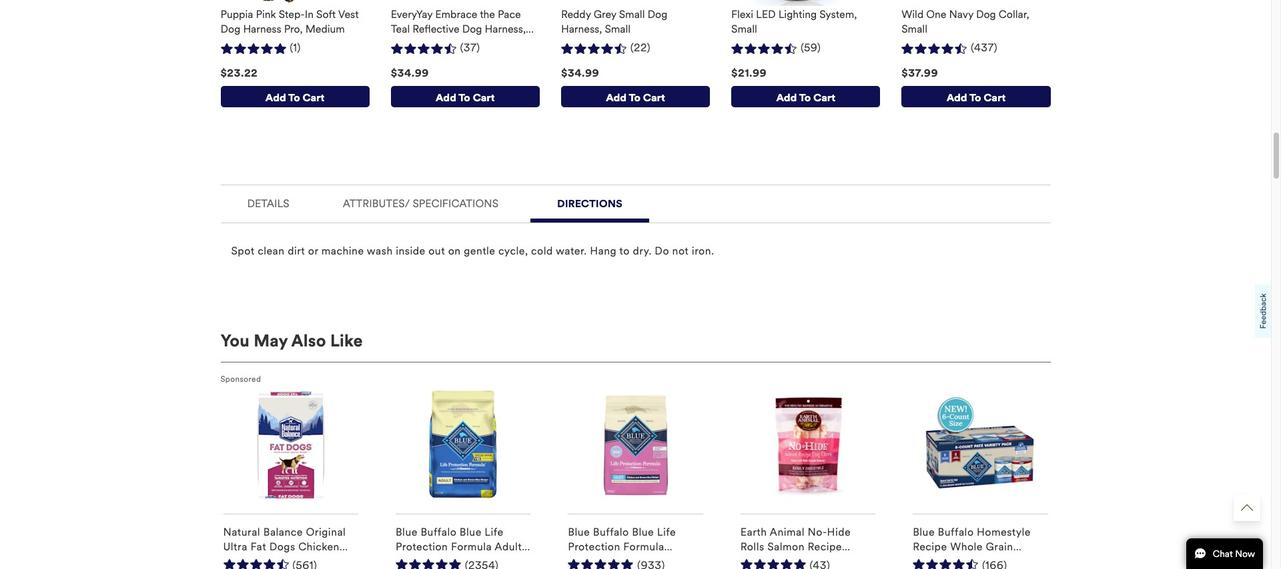 Task type: vqa. For each thing, say whether or not it's contained in the screenshot.
clean
yes



Task type: locate. For each thing, give the bounding box(es) containing it.
not
[[672, 245, 689, 257]]

3 add from the left
[[606, 92, 627, 104]]

5 add to cart from the left
[[947, 92, 1006, 104]]

scroll to top image
[[1241, 502, 1253, 514]]

2 cart from the left
[[473, 92, 495, 104]]

4 add to cart button from the left
[[731, 86, 880, 107]]

to
[[619, 245, 630, 257]]

4 add from the left
[[776, 92, 797, 104]]

1 add to cart button from the left
[[221, 86, 369, 107]]

add to cart button
[[221, 86, 369, 107], [391, 86, 540, 107], [561, 86, 710, 107], [731, 86, 880, 107], [902, 86, 1051, 107]]

add to cart
[[265, 92, 325, 104], [436, 92, 495, 104], [606, 92, 665, 104], [776, 92, 835, 104], [947, 92, 1006, 104]]

specifications
[[413, 197, 498, 210]]

1 cart from the left
[[303, 92, 325, 104]]

5 add from the left
[[947, 92, 967, 104]]

cold
[[531, 245, 553, 257]]

wash
[[367, 245, 393, 257]]

cart
[[303, 92, 325, 104], [473, 92, 495, 104], [643, 92, 665, 104], [813, 92, 835, 104], [984, 92, 1006, 104]]

3 add to cart from the left
[[606, 92, 665, 104]]

1 add to cart from the left
[[265, 92, 325, 104]]

5 add to cart button from the left
[[902, 86, 1051, 107]]

machine
[[321, 245, 364, 257]]

directions
[[557, 197, 622, 210]]

add to cart for 3rd add to cart button from left
[[606, 92, 665, 104]]

attributes/ specifications button
[[321, 185, 520, 219]]

also
[[291, 331, 326, 351]]

2 add to cart from the left
[[436, 92, 495, 104]]

dry.
[[633, 245, 652, 257]]

4 to from the left
[[799, 92, 811, 104]]

1 add from the left
[[265, 92, 286, 104]]

water.
[[556, 245, 587, 257]]

2 add from the left
[[436, 92, 456, 104]]

clean
[[258, 245, 285, 257]]

3 add to cart button from the left
[[561, 86, 710, 107]]

add to cart for 5th add to cart button from the right
[[265, 92, 325, 104]]

to
[[288, 92, 300, 104], [459, 92, 470, 104], [629, 92, 641, 104], [799, 92, 811, 104], [969, 92, 981, 104]]

4 add to cart from the left
[[776, 92, 835, 104]]

you
[[221, 331, 250, 351]]

sponsored
[[221, 375, 261, 384]]

2 to from the left
[[459, 92, 470, 104]]

add
[[265, 92, 286, 104], [436, 92, 456, 104], [606, 92, 627, 104], [776, 92, 797, 104], [947, 92, 967, 104]]



Task type: describe. For each thing, give the bounding box(es) containing it.
iron.
[[692, 245, 714, 257]]

or
[[308, 245, 318, 257]]

may
[[254, 331, 288, 351]]

product details tab list
[[221, 185, 1051, 281]]

hang
[[590, 245, 617, 257]]

attributes/ specifications
[[343, 197, 498, 210]]

3 cart from the left
[[643, 92, 665, 104]]

dirt
[[288, 245, 305, 257]]

4 cart from the left
[[813, 92, 835, 104]]

details
[[247, 197, 289, 210]]

you may also like
[[221, 331, 363, 351]]

3 to from the left
[[629, 92, 641, 104]]

2 add to cart button from the left
[[391, 86, 540, 107]]

spot clean dirt or machine wash inside out on gentle cycle, cold water. hang to dry. do not iron.
[[231, 245, 714, 257]]

1 to from the left
[[288, 92, 300, 104]]

details button
[[226, 185, 311, 219]]

styled arrow button link
[[1234, 495, 1260, 522]]

inside
[[396, 245, 425, 257]]

do
[[655, 245, 669, 257]]

on
[[448, 245, 461, 257]]

add to cart for 1st add to cart button from the right
[[947, 92, 1006, 104]]

add to cart for second add to cart button from the left
[[436, 92, 495, 104]]

5 to from the left
[[969, 92, 981, 104]]

gentle
[[464, 245, 495, 257]]

spot
[[231, 245, 255, 257]]

5 cart from the left
[[984, 92, 1006, 104]]

add to cart for 2nd add to cart button from right
[[776, 92, 835, 104]]

cycle,
[[498, 245, 528, 257]]

like
[[330, 331, 363, 351]]

out
[[429, 245, 445, 257]]

attributes/
[[343, 197, 410, 210]]

directions button
[[530, 185, 649, 219]]



